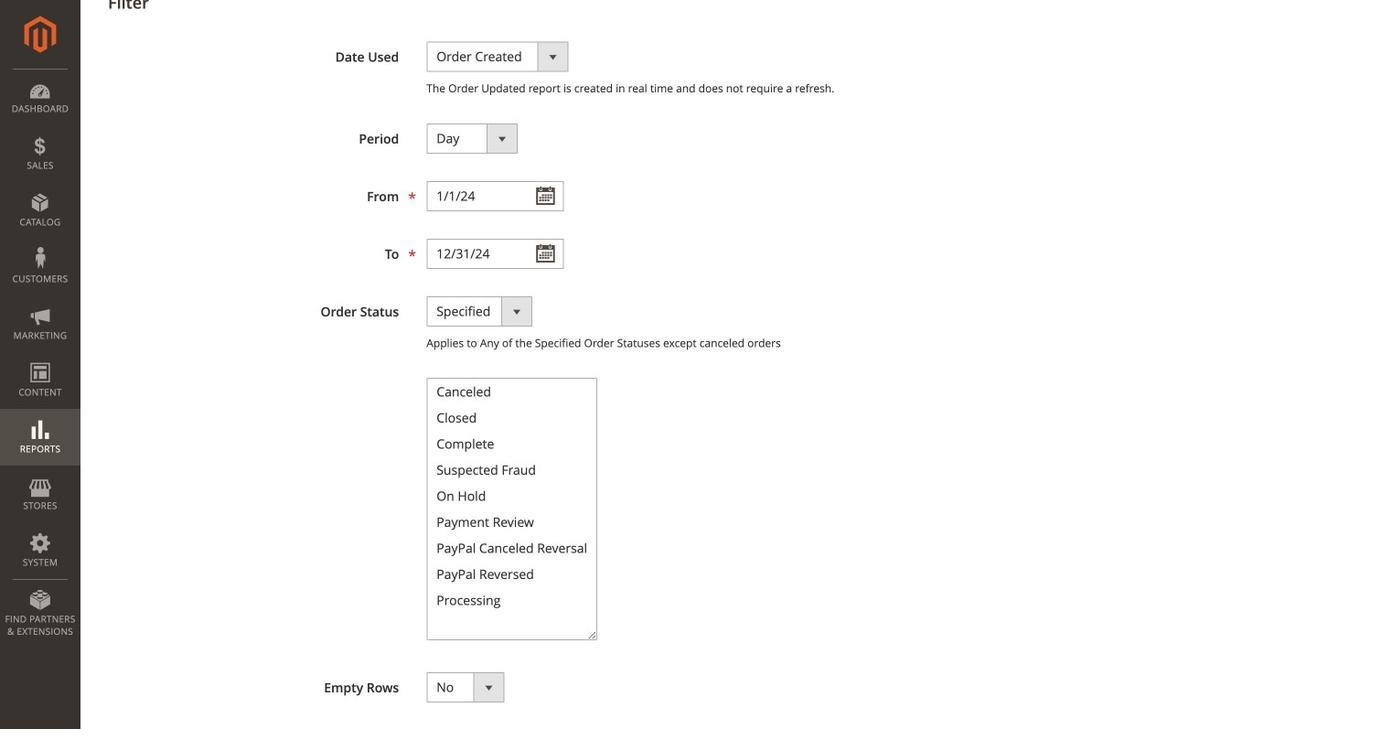 Task type: locate. For each thing, give the bounding box(es) containing it.
menu bar
[[0, 69, 81, 647]]

magento admin panel image
[[24, 16, 56, 53]]

None text field
[[427, 181, 564, 211], [427, 239, 564, 269], [427, 181, 564, 211], [427, 239, 564, 269]]



